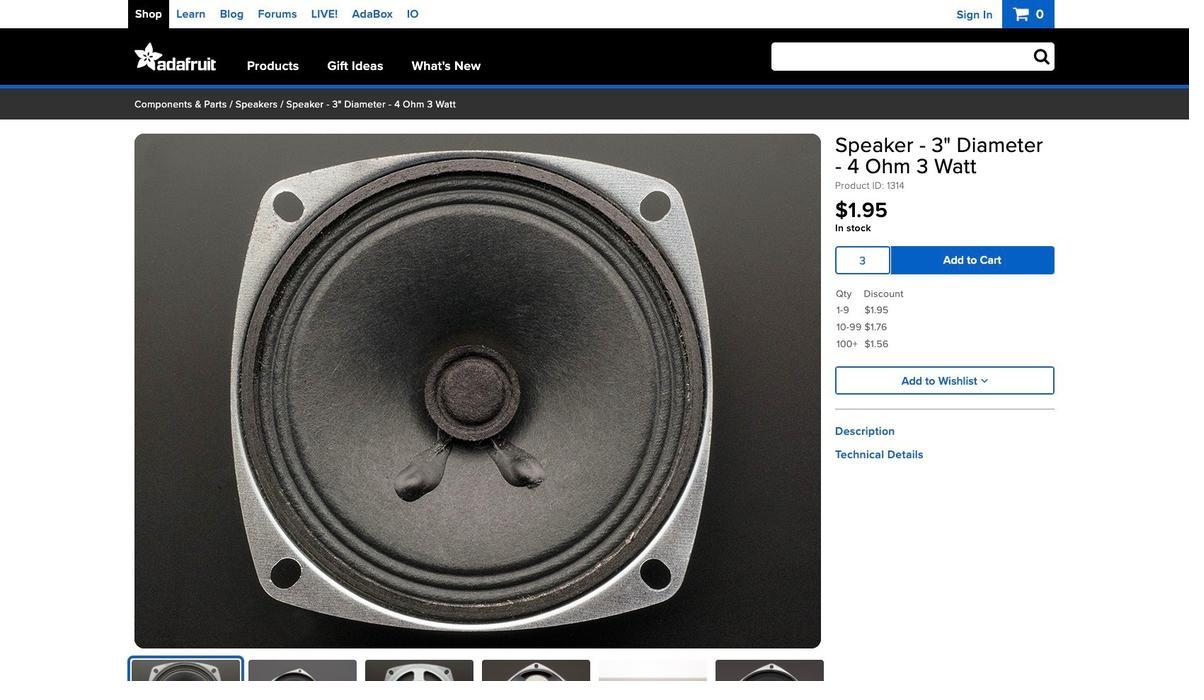 Task type: vqa. For each thing, say whether or not it's contained in the screenshot.
the search image
yes



Task type: locate. For each thing, give the bounding box(es) containing it.
adafruit logo image
[[135, 42, 216, 71]]

None text field
[[772, 42, 1055, 71]]

None search field
[[748, 42, 1055, 71]]

shopping cart image
[[1013, 5, 1033, 22]]

choose gallery item to display tab list
[[127, 656, 829, 682]]

speaker - 3" diameter - 4 ohm 3 watt image
[[135, 134, 821, 649]]



Task type: describe. For each thing, give the bounding box(es) containing it.
Quantity text field
[[836, 246, 890, 275]]

search image
[[1034, 47, 1050, 64]]



